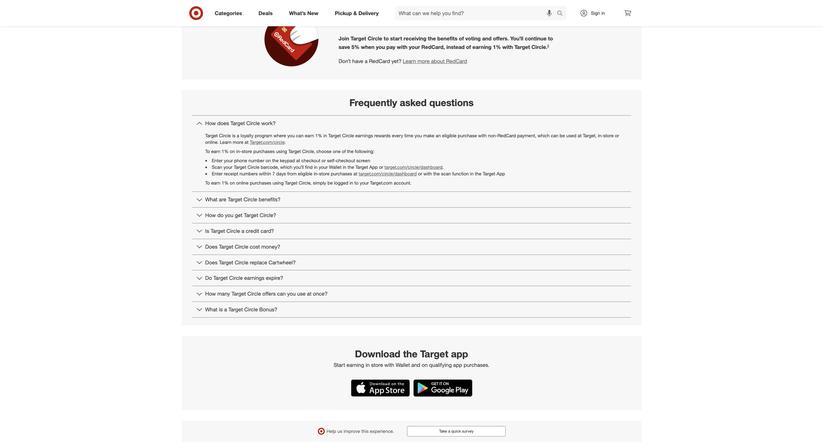 Task type: describe. For each thing, give the bounding box(es) containing it.
deals
[[259, 10, 273, 16]]

2 vertical spatial of
[[342, 149, 346, 154]]

1 horizontal spatial of
[[459, 35, 464, 42]]

your up the receipt on the left of page
[[224, 164, 233, 170]]

a down the delivery
[[364, 16, 370, 28]]

how for how many target circle offers can you use at once?
[[205, 291, 216, 297]]

target up keypad
[[289, 149, 301, 154]]

1% up scan
[[222, 149, 229, 154]]

expire?
[[266, 275, 283, 282]]

your down self-
[[319, 164, 328, 170]]

target down phone
[[234, 164, 247, 170]]

or left self-
[[322, 158, 326, 163]]

card?
[[261, 228, 274, 234]]

2 enter from the top
[[212, 171, 223, 177]]

do
[[218, 212, 224, 219]]

download on the appstore image
[[351, 380, 410, 397]]

or inside target circle is a loyalty program where you can earn 1% in target circle earnings rewards every time you make an eligible purchase with non-redcard payment, which can be used at target, in-store or online. learn more at
[[616, 133, 620, 139]]

0 horizontal spatial to
[[355, 180, 359, 186]]

target down screen
[[356, 164, 368, 170]]

many
[[218, 291, 230, 297]]

take a quick survey button
[[407, 426, 506, 437]]

1 horizontal spatial learn
[[403, 58, 416, 65]]

does target circle replace cartwheel?
[[205, 259, 296, 266]]

what are target circle benefits?
[[205, 196, 281, 203]]

enter your phone number on the keypad at checkout or self-checkout screen scan your target circle barcode, which you'll find in your wallet in the target app or target.com/circle/dashboard . enter receipt numbers within 7 days from eligible in-store purchases at target.com/circle/dashboard or with the scan function in the target app
[[212, 158, 506, 177]]

earnings inside dropdown button
[[244, 275, 265, 282]]

with inside enter your phone number on the keypad at checkout or self-checkout screen scan your target circle barcode, which you'll find in your wallet in the target app or target.com/circle/dashboard . enter receipt numbers within 7 days from eligible in-store purchases at target.com/circle/dashboard or with the scan function in the target app
[[424, 171, 432, 177]]

how for how does target circle work?
[[205, 120, 216, 127]]

pickup & delivery link
[[330, 6, 387, 20]]

earning inside "join target circle to start receiving the benefits of voting and offers. you'll continue to save 5% when you pay with your redcard, instead of earning 1% with target circle."
[[473, 44, 492, 50]]

following:
[[355, 149, 375, 154]]

target right function
[[483, 171, 496, 177]]

7
[[273, 171, 275, 177]]

at down the loyalty
[[245, 139, 249, 145]]

and for app
[[412, 362, 421, 369]]

learn more about redcard link
[[403, 58, 468, 65]]

in up logged
[[343, 164, 347, 170]]

1 horizontal spatial more
[[418, 58, 430, 65]]

target.com/circle link
[[250, 139, 285, 145]]

a down many
[[224, 307, 227, 313]]

online
[[236, 180, 249, 186]]

1 vertical spatial app
[[454, 362, 463, 369]]

what are target circle benefits? button
[[192, 192, 632, 208]]

an
[[436, 133, 441, 139]]

work?
[[262, 120, 276, 127]]

you right where
[[288, 133, 295, 139]]

target up one
[[329, 133, 341, 139]]

target inside does target circle replace cartwheel? dropdown button
[[219, 259, 234, 266]]

or left scan
[[418, 171, 423, 177]]

offers.
[[494, 35, 509, 42]]

money?
[[262, 244, 280, 250]]

in right function
[[471, 171, 474, 177]]

credit
[[246, 228, 259, 234]]

&
[[354, 10, 357, 16]]

be inside target circle is a loyalty program where you can earn 1% in target circle earnings rewards every time you make an eligible purchase with non-redcard payment, which can be used at target, in-store or online. learn more at
[[560, 133, 566, 139]]

do target circle earnings expire? button
[[192, 271, 632, 286]]

at down screen
[[354, 171, 358, 177]]

does
[[218, 120, 229, 127]]

help
[[327, 429, 336, 434]]

save
[[339, 44, 350, 50]]

sign
[[592, 10, 601, 16]]

search
[[554, 10, 570, 17]]

the inside "join target circle to start receiving the benefits of voting and offers. you'll continue to save 5% when you pay with your redcard, instead of earning 1% with target circle."
[[428, 35, 436, 42]]

how many target circle offers can you use at once?
[[205, 291, 328, 297]]

in right the sign
[[602, 10, 606, 16]]

get it on google play image
[[414, 380, 473, 397]]

or up the target.com
[[379, 164, 384, 170]]

circle.
[[532, 44, 548, 50]]

the right function
[[475, 171, 482, 177]]

you inside dropdown button
[[287, 291, 296, 297]]

function
[[453, 171, 469, 177]]

a right have
[[365, 58, 368, 65]]

frequently
[[350, 97, 398, 109]]

screen
[[357, 158, 371, 163]]

with down start
[[397, 44, 408, 50]]

make
[[424, 133, 435, 139]]

0 vertical spatial circle,
[[302, 149, 315, 154]]

cartwheel?
[[269, 259, 296, 266]]

are
[[219, 196, 227, 203]]

with inside target circle is a loyalty program where you can earn 1% in target circle earnings rewards every time you make an eligible purchase with non-redcard payment, which can be used at target, in-store or online. learn more at
[[479, 133, 487, 139]]

you right time
[[415, 133, 422, 139]]

2 link
[[548, 44, 550, 48]]

you'll
[[511, 35, 524, 42]]

on down the receipt on the left of page
[[230, 180, 235, 186]]

does target circle cost money?
[[205, 244, 280, 250]]

is target circle a credit card?
[[205, 228, 274, 234]]

keypad
[[280, 158, 295, 163]]

is inside target circle is a loyalty program where you can earn 1% in target circle earnings rewards every time you make an eligible purchase with non-redcard payment, which can be used at target, in-store or online. learn more at
[[232, 133, 236, 139]]

redcard,
[[422, 44, 445, 50]]

quick
[[452, 429, 461, 434]]

earn for to earn 1% on online purchases using target circle, simply be logged in to your target.com account.
[[211, 180, 221, 186]]

new
[[308, 10, 319, 16]]

more inside target circle is a loyalty program where you can earn 1% in target circle earnings rewards every time you make an eligible purchase with non-redcard payment, which can be used at target, in-store or online. learn more at
[[233, 139, 244, 145]]

once?
[[313, 291, 328, 297]]

barcode,
[[261, 164, 279, 170]]

5%
[[352, 44, 360, 50]]

take a quick survey
[[440, 429, 474, 434]]

0 vertical spatial app
[[370, 164, 378, 170]]

join
[[339, 35, 349, 42]]

the left scan
[[434, 171, 440, 177]]

questions
[[430, 97, 474, 109]]

start
[[334, 362, 345, 369]]

target inside what are target circle benefits? dropdown button
[[228, 196, 242, 203]]

improve
[[344, 429, 360, 434]]

a inside "button"
[[449, 429, 451, 434]]

earnings inside target circle is a loyalty program where you can earn 1% in target circle earnings rewards every time you make an eligible purchase with non-redcard payment, which can be used at target, in-store or online. learn more at
[[356, 133, 373, 139]]

used
[[567, 133, 577, 139]]

1 horizontal spatial to
[[384, 35, 389, 42]]

1 vertical spatial circle,
[[299, 180, 312, 186]]

your left phone
[[224, 158, 233, 163]]

the up barcode,
[[272, 158, 279, 163]]

every
[[392, 133, 404, 139]]

with inside download the target app start earning in store with wallet and on qualifying app purchases.
[[385, 362, 395, 369]]

1 vertical spatial of
[[467, 44, 472, 50]]

target up the online.
[[205, 133, 218, 139]]

store inside download the target app start earning in store with wallet and on qualifying app purchases.
[[371, 362, 383, 369]]

at inside dropdown button
[[307, 291, 312, 297]]

your down enter your phone number on the keypad at checkout or self-checkout screen scan your target circle barcode, which you'll find in your wallet in the target app or target.com/circle/dashboard . enter receipt numbers within 7 days from eligible in-store purchases at target.com/circle/dashboard or with the scan function in the target app
[[360, 180, 369, 186]]

store inside enter your phone number on the keypad at checkout or self-checkout screen scan your target circle barcode, which you'll find in your wallet in the target app or target.com/circle/dashboard . enter receipt numbers within 7 days from eligible in-store purchases at target.com/circle/dashboard or with the scan function in the target app
[[319, 171, 330, 177]]

scan
[[442, 171, 451, 177]]

pay
[[387, 44, 396, 50]]

frequently asked questions
[[350, 97, 474, 109]]

rewards
[[375, 133, 391, 139]]

earn for to earn 1% on in-store purchases using target circle, choose one of the following:
[[211, 149, 221, 154]]

join target circle to start receiving the benefits of voting and offers. you'll continue to save 5% when you pay with your redcard, instead of earning 1% with target circle.
[[339, 35, 554, 50]]

2 horizontal spatial to
[[549, 35, 554, 42]]

don't
[[339, 58, 351, 65]]

target.com/circle
[[250, 139, 285, 145]]

2 horizontal spatial can
[[551, 133, 559, 139]]

categories link
[[209, 6, 251, 20]]

receiving
[[404, 35, 427, 42]]

0 vertical spatial app
[[451, 348, 469, 360]]

which inside target circle is a loyalty program where you can earn 1% in target circle earnings rewards every time you make an eligible purchase with non-redcard payment, which can be used at target, in-store or online. learn more at
[[538, 133, 550, 139]]

voting
[[466, 35, 481, 42]]

1 vertical spatial in-
[[236, 149, 242, 154]]

at right used
[[578, 133, 582, 139]]

1% inside "join target circle to start receiving the benefits of voting and offers. you'll continue to save 5% when you pay with your redcard, instead of earning 1% with target circle."
[[493, 44, 501, 50]]

0 vertical spatial target.com/circle/dashboard
[[385, 164, 443, 170]]

deals link
[[253, 6, 281, 20]]

non-
[[488, 133, 498, 139]]

target.com
[[370, 180, 393, 186]]

1 horizontal spatial redcard
[[447, 58, 468, 65]]

does for does target circle cost money?
[[205, 244, 218, 250]]

a inside target circle is a loyalty program where you can earn 1% in target circle earnings rewards every time you make an eligible purchase with non-redcard payment, which can be used at target, in-store or online. learn more at
[[237, 133, 239, 139]]

your inside "join target circle to start receiving the benefits of voting and offers. you'll continue to save 5% when you pay with your redcard, instead of earning 1% with target circle."
[[409, 44, 420, 50]]

the inside download the target app start earning in store with wallet and on qualifying app purchases.
[[403, 348, 418, 360]]

program
[[255, 133, 272, 139]]

2 vertical spatial purchases
[[250, 180, 272, 186]]

the right one
[[347, 149, 354, 154]]

purchases inside enter your phone number on the keypad at checkout or self-checkout screen scan your target circle barcode, which you'll find in your wallet in the target app or target.com/circle/dashboard . enter receipt numbers within 7 days from eligible in-store purchases at target.com/circle/dashboard or with the scan function in the target app
[[331, 171, 353, 177]]

at up you'll
[[296, 158, 300, 163]]

a left "credit"
[[242, 228, 245, 234]]

number
[[249, 158, 265, 163]]

asked
[[400, 97, 427, 109]]

what's new
[[289, 10, 319, 16]]

1 vertical spatial be
[[328, 180, 333, 186]]

choose
[[317, 149, 332, 154]]



Task type: vqa. For each thing, say whether or not it's contained in the screenshot.
earn within the 'Target Circle is a loyalty program where you can earn 1% in Target Circle earnings rewards every time you make an eligible purchase with non-RedCard payment, which can be used at Target, in-store or online. Learn more at'
yes



Task type: locate. For each thing, give the bounding box(es) containing it.
how
[[205, 120, 216, 127], [205, 212, 216, 219], [205, 291, 216, 297]]

what's
[[289, 10, 306, 16]]

categories
[[215, 10, 242, 16]]

1 what from the top
[[205, 196, 218, 203]]

checkout down one
[[336, 158, 355, 163]]

1 vertical spatial wallet
[[396, 362, 410, 369]]

target down from
[[285, 180, 298, 186]]

eligible inside enter your phone number on the keypad at checkout or self-checkout screen scan your target circle barcode, which you'll find in your wallet in the target app or target.com/circle/dashboard . enter receipt numbers within 7 days from eligible in-store purchases at target.com/circle/dashboard or with the scan function in the target app
[[298, 171, 313, 177]]

eligible inside target circle is a loyalty program where you can earn 1% in target circle earnings rewards every time you make an eligible purchase with non-redcard payment, which can be used at target, in-store or online. learn more at
[[442, 133, 457, 139]]

you
[[376, 44, 385, 50], [288, 133, 295, 139], [415, 133, 422, 139], [225, 212, 234, 219], [287, 291, 296, 297]]

store up phone
[[242, 149, 252, 154]]

how inside dropdown button
[[205, 212, 216, 219]]

0 horizontal spatial which
[[280, 164, 293, 170]]

scan
[[212, 164, 222, 170]]

continue
[[525, 35, 547, 42]]

0 vertical spatial target.com/circle/dashboard link
[[385, 164, 443, 170]]

using down days
[[273, 180, 284, 186]]

earnings down does target circle replace cartwheel?
[[244, 275, 265, 282]]

and left qualifying
[[412, 362, 421, 369]]

2
[[548, 44, 550, 48]]

0 horizontal spatial wallet
[[329, 164, 342, 170]]

1 vertical spatial enter
[[212, 171, 223, 177]]

0 vertical spatial wallet
[[329, 164, 342, 170]]

target inside is target circle a credit card? dropdown button
[[211, 228, 225, 234]]

in inside download the target app start earning in store with wallet and on qualifying app purchases.
[[366, 362, 370, 369]]

target inside the what is a target circle bonus? dropdown button
[[229, 307, 243, 313]]

1 horizontal spatial and
[[483, 35, 492, 42]]

1 vertical spatial what
[[205, 307, 218, 313]]

in
[[602, 10, 606, 16], [324, 133, 327, 139], [314, 164, 318, 170], [343, 164, 347, 170], [471, 171, 474, 177], [350, 180, 354, 186], [366, 362, 370, 369]]

days
[[276, 171, 286, 177]]

to for to earn 1% on in-store purchases using target circle, choose one of the following:
[[205, 149, 210, 154]]

redcard
[[369, 58, 390, 65], [447, 58, 468, 65], [498, 133, 516, 139]]

wallet down download
[[396, 362, 410, 369]]

1 vertical spatial does
[[205, 259, 218, 266]]

0 horizontal spatial can
[[277, 291, 286, 297]]

target right is
[[211, 228, 225, 234]]

how do you get target circle?
[[205, 212, 276, 219]]

find
[[305, 164, 313, 170]]

start
[[391, 35, 403, 42]]

earning
[[473, 44, 492, 50], [347, 362, 364, 369]]

0 horizontal spatial in-
[[236, 149, 242, 154]]

self-
[[327, 158, 336, 163]]

checkout up find
[[302, 158, 321, 163]]

using
[[276, 149, 287, 154], [273, 180, 284, 186]]

earn down scan
[[211, 180, 221, 186]]

0 horizontal spatial redcard
[[369, 58, 390, 65]]

to up the pay
[[384, 35, 389, 42]]

1 horizontal spatial which
[[538, 133, 550, 139]]

don't have a redcard yet? learn more about redcard
[[339, 58, 468, 65]]

1 horizontal spatial .
[[443, 164, 444, 170]]

receipt
[[224, 171, 238, 177]]

delivery
[[359, 10, 379, 16]]

have
[[353, 58, 364, 65]]

be right simply on the top of the page
[[328, 180, 333, 186]]

target down is target circle a credit card?
[[219, 244, 234, 250]]

2 how from the top
[[205, 212, 216, 219]]

target.com/circle/dashboard up the target.com
[[359, 171, 417, 177]]

target.com/circle .
[[250, 139, 286, 145]]

instead
[[447, 44, 465, 50]]

What can we help you find? suggestions appear below search field
[[395, 6, 559, 20]]

which right payment,
[[538, 133, 550, 139]]

0 vertical spatial of
[[459, 35, 464, 42]]

how for how do you get target circle?
[[205, 212, 216, 219]]

to earn 1% on online purchases using target circle, simply be logged in to your target.com account.
[[205, 180, 412, 186]]

3 how from the top
[[205, 291, 216, 297]]

1 vertical spatial earning
[[347, 362, 364, 369]]

1 vertical spatial target.com/circle/dashboard link
[[359, 171, 417, 177]]

1 vertical spatial is
[[219, 307, 223, 313]]

to
[[205, 149, 210, 154], [205, 180, 210, 186]]

how left does
[[205, 120, 216, 127]]

you'll
[[294, 164, 304, 170]]

0 horizontal spatial learn
[[220, 139, 232, 145]]

offers
[[263, 291, 276, 297]]

1 horizontal spatial can
[[296, 133, 304, 139]]

purchases.
[[464, 362, 490, 369]]

is left the loyalty
[[232, 133, 236, 139]]

target
[[351, 35, 367, 42], [515, 44, 531, 50], [231, 120, 245, 127], [205, 133, 218, 139], [329, 133, 341, 139], [289, 149, 301, 154], [234, 164, 247, 170], [356, 164, 368, 170], [483, 171, 496, 177], [285, 180, 298, 186], [228, 196, 242, 203], [244, 212, 258, 219], [211, 228, 225, 234], [219, 244, 234, 250], [219, 259, 234, 266], [214, 275, 228, 282], [232, 291, 246, 297], [229, 307, 243, 313], [421, 348, 449, 360]]

store up simply on the top of the page
[[319, 171, 330, 177]]

how left many
[[205, 291, 216, 297]]

is
[[232, 133, 236, 139], [219, 307, 223, 313]]

1 horizontal spatial be
[[560, 133, 566, 139]]

store down download
[[371, 362, 383, 369]]

search button
[[554, 6, 570, 22]]

target right are
[[228, 196, 242, 203]]

target.com/circle/dashboard
[[385, 164, 443, 170], [359, 171, 417, 177]]

1 horizontal spatial checkout
[[336, 158, 355, 163]]

1 vertical spatial to
[[205, 180, 210, 186]]

at
[[578, 133, 582, 139], [245, 139, 249, 145], [296, 158, 300, 163], [354, 171, 358, 177], [307, 291, 312, 297]]

purchase
[[458, 133, 477, 139]]

numbers
[[240, 171, 258, 177]]

1 does from the top
[[205, 244, 218, 250]]

benefits
[[438, 35, 458, 42]]

target up qualifying
[[421, 348, 449, 360]]

wallet inside download the target app start earning in store with wallet and on qualifying app purchases.
[[396, 362, 410, 369]]

of right one
[[342, 149, 346, 154]]

0 vertical spatial to
[[205, 149, 210, 154]]

0 horizontal spatial more
[[233, 139, 244, 145]]

sign in link
[[575, 6, 616, 20]]

us
[[338, 429, 343, 434]]

can right offers
[[277, 291, 286, 297]]

where
[[274, 133, 286, 139]]

the up logged
[[348, 164, 355, 170]]

target inside does target circle cost money? dropdown button
[[219, 244, 234, 250]]

in- right target,
[[598, 133, 604, 139]]

0 horizontal spatial checkout
[[302, 158, 321, 163]]

0 vertical spatial how
[[205, 120, 216, 127]]

1 vertical spatial target.com/circle/dashboard
[[359, 171, 417, 177]]

0 vertical spatial more
[[418, 58, 430, 65]]

redcard left payment,
[[498, 133, 516, 139]]

and inside download the target app start earning in store with wallet and on qualifying app purchases.
[[412, 362, 421, 369]]

target.com/circle/dashboard link up account.
[[385, 164, 443, 170]]

experience.
[[370, 429, 394, 434]]

on left qualifying
[[422, 362, 428, 369]]

be
[[560, 133, 566, 139], [328, 180, 333, 186]]

2 vertical spatial in-
[[314, 171, 319, 177]]

earn down the online.
[[211, 149, 221, 154]]

a left the loyalty
[[237, 133, 239, 139]]

does for does target circle replace cartwheel?
[[205, 259, 218, 266]]

target.com/circle/dashboard up account.
[[385, 164, 443, 170]]

bonus?
[[260, 307, 278, 313]]

you inside "join target circle to start receiving the benefits of voting and offers. you'll continue to save 5% when you pay with your redcard, instead of earning 1% with target circle."
[[376, 44, 385, 50]]

target inside how many target circle offers can you use at once? dropdown button
[[232, 291, 246, 297]]

1 vertical spatial app
[[497, 171, 506, 177]]

earning down voting
[[473, 44, 492, 50]]

which down keypad
[[280, 164, 293, 170]]

on up phone
[[230, 149, 235, 154]]

1 vertical spatial purchases
[[331, 171, 353, 177]]

2 to from the top
[[205, 180, 210, 186]]

in- up simply on the top of the page
[[314, 171, 319, 177]]

or
[[616, 133, 620, 139], [322, 158, 326, 163], [379, 164, 384, 170], [418, 171, 423, 177]]

on inside download the target app start earning in store with wallet and on qualifying app purchases.
[[422, 362, 428, 369]]

yet?
[[392, 58, 402, 65]]

have
[[339, 16, 361, 28]]

target up 5% at the left top
[[351, 35, 367, 42]]

enter down scan
[[212, 171, 223, 177]]

2 horizontal spatial of
[[467, 44, 472, 50]]

cost
[[250, 244, 260, 250]]

0 vertical spatial enter
[[212, 158, 223, 163]]

1 vertical spatial earnings
[[244, 275, 265, 282]]

in- inside target circle is a loyalty program where you can earn 1% in target circle earnings rewards every time you make an eligible purchase with non-redcard payment, which can be used at target, in-store or online. learn more at
[[598, 133, 604, 139]]

on up barcode,
[[266, 158, 271, 163]]

1 vertical spatial learn
[[220, 139, 232, 145]]

about
[[431, 58, 445, 65]]

what for what is a target circle bonus?
[[205, 307, 218, 313]]

loyalty
[[241, 133, 254, 139]]

use
[[297, 291, 306, 297]]

target right does
[[231, 120, 245, 127]]

0 vertical spatial eligible
[[442, 133, 457, 139]]

0 horizontal spatial of
[[342, 149, 346, 154]]

and for to
[[483, 35, 492, 42]]

0 vertical spatial earning
[[473, 44, 492, 50]]

. inside enter your phone number on the keypad at checkout or self-checkout screen scan your target circle barcode, which you'll find in your wallet in the target app or target.com/circle/dashboard . enter receipt numbers within 7 days from eligible in-store purchases at target.com/circle/dashboard or with the scan function in the target app
[[443, 164, 444, 170]]

eligible down find
[[298, 171, 313, 177]]

replace
[[250, 259, 267, 266]]

in right logged
[[350, 180, 354, 186]]

0 horizontal spatial earning
[[347, 362, 364, 369]]

0 vertical spatial what
[[205, 196, 218, 203]]

what is a target circle bonus?
[[205, 307, 278, 313]]

2 vertical spatial how
[[205, 291, 216, 297]]

0 horizontal spatial and
[[412, 362, 421, 369]]

learn
[[403, 58, 416, 65], [220, 139, 232, 145]]

how inside dropdown button
[[205, 291, 216, 297]]

1 checkout from the left
[[302, 158, 321, 163]]

target inside do target circle earnings expire? dropdown button
[[214, 275, 228, 282]]

what inside dropdown button
[[205, 196, 218, 203]]

1 vertical spatial .
[[443, 164, 444, 170]]

. up scan
[[443, 164, 444, 170]]

0 vertical spatial be
[[560, 133, 566, 139]]

target down does target circle cost money?
[[219, 259, 234, 266]]

0 vertical spatial earn
[[305, 133, 314, 139]]

learn right the online.
[[220, 139, 232, 145]]

0 horizontal spatial app
[[370, 164, 378, 170]]

target.com/circle/dashboard link for or with the scan function in the target app
[[359, 171, 417, 177]]

1 vertical spatial earn
[[211, 149, 221, 154]]

earning inside download the target app start earning in store with wallet and on qualifying app purchases.
[[347, 362, 364, 369]]

on inside enter your phone number on the keypad at checkout or self-checkout screen scan your target circle barcode, which you'll find in your wallet in the target app or target.com/circle/dashboard . enter receipt numbers within 7 days from eligible in-store purchases at target.com/circle/dashboard or with the scan function in the target app
[[266, 158, 271, 163]]

to earn 1% on in-store purchases using target circle, choose one of the following:
[[205, 149, 375, 154]]

1% down the receipt on the left of page
[[222, 180, 229, 186]]

phone
[[234, 158, 247, 163]]

with down download
[[385, 362, 395, 369]]

target down many
[[229, 307, 243, 313]]

to for to earn 1% on online purchases using target circle, simply be logged in to your target.com account.
[[205, 180, 210, 186]]

on
[[230, 149, 235, 154], [266, 158, 271, 163], [230, 180, 235, 186], [422, 362, 428, 369]]

1 horizontal spatial app
[[497, 171, 506, 177]]

to
[[384, 35, 389, 42], [549, 35, 554, 42], [355, 180, 359, 186]]

and inside "join target circle to start receiving the benefits of voting and offers. you'll continue to save 5% when you pay with your redcard, instead of earning 1% with target circle."
[[483, 35, 492, 42]]

circle inside enter your phone number on the keypad at checkout or self-checkout screen scan your target circle barcode, which you'll find in your wallet in the target app or target.com/circle/dashboard . enter receipt numbers within 7 days from eligible in-store purchases at target.com/circle/dashboard or with the scan function in the target app
[[248, 164, 260, 170]]

2 horizontal spatial in-
[[598, 133, 604, 139]]

qualifying
[[430, 362, 452, 369]]

0 horizontal spatial is
[[219, 307, 223, 313]]

learn inside target circle is a loyalty program where you can earn 1% in target circle earnings rewards every time you make an eligible purchase with non-redcard payment, which can be used at target, in-store or online. learn more at
[[220, 139, 232, 145]]

is inside dropdown button
[[219, 307, 223, 313]]

0 vertical spatial does
[[205, 244, 218, 250]]

1 vertical spatial and
[[412, 362, 421, 369]]

what for what are target circle benefits?
[[205, 196, 218, 203]]

1 vertical spatial using
[[273, 180, 284, 186]]

how inside dropdown button
[[205, 120, 216, 127]]

1 horizontal spatial earning
[[473, 44, 492, 50]]

.
[[285, 139, 286, 145], [443, 164, 444, 170]]

purchases down target.com/circle link
[[254, 149, 275, 154]]

is down many
[[219, 307, 223, 313]]

1 enter from the top
[[212, 158, 223, 163]]

0 horizontal spatial be
[[328, 180, 333, 186]]

simply
[[313, 180, 327, 186]]

2 does from the top
[[205, 259, 218, 266]]

circle, left choose
[[302, 149, 315, 154]]

app right qualifying
[[454, 362, 463, 369]]

earning right start
[[347, 362, 364, 369]]

earnings up following:
[[356, 133, 373, 139]]

circle,
[[302, 149, 315, 154], [299, 180, 312, 186]]

take
[[440, 429, 447, 434]]

of up instead
[[459, 35, 464, 42]]

does target circle cost money? button
[[192, 239, 632, 255]]

target.com/circle/dashboard link for .
[[385, 164, 443, 170]]

online.
[[205, 139, 219, 145]]

0 vertical spatial learn
[[403, 58, 416, 65]]

1% down offers.
[[493, 44, 501, 50]]

or right target,
[[616, 133, 620, 139]]

of
[[459, 35, 464, 42], [467, 44, 472, 50], [342, 149, 346, 154]]

redcard left "yet?"
[[369, 58, 390, 65]]

using up keypad
[[276, 149, 287, 154]]

1 vertical spatial eligible
[[298, 171, 313, 177]]

within
[[259, 171, 271, 177]]

target inside how do you get target circle? dropdown button
[[244, 212, 258, 219]]

target inside how does target circle work? dropdown button
[[231, 120, 245, 127]]

of down voting
[[467, 44, 472, 50]]

target,
[[583, 133, 597, 139]]

1 horizontal spatial in-
[[314, 171, 319, 177]]

can left used
[[551, 133, 559, 139]]

how does target circle work?
[[205, 120, 276, 127]]

target inside download the target app start earning in store with wallet and on qualifying app purchases.
[[421, 348, 449, 360]]

more
[[418, 58, 430, 65], [233, 139, 244, 145]]

you inside dropdown button
[[225, 212, 234, 219]]

learn right "yet?"
[[403, 58, 416, 65]]

2 checkout from the left
[[336, 158, 355, 163]]

1 horizontal spatial eligible
[[442, 133, 457, 139]]

more down the loyalty
[[233, 139, 244, 145]]

0 vertical spatial in-
[[598, 133, 604, 139]]

0 vertical spatial which
[[538, 133, 550, 139]]

logged
[[334, 180, 349, 186]]

2 vertical spatial earn
[[211, 180, 221, 186]]

0 horizontal spatial .
[[285, 139, 286, 145]]

in inside target circle is a loyalty program where you can earn 1% in target circle earnings rewards every time you make an eligible purchase with non-redcard payment, which can be used at target, in-store or online. learn more at
[[324, 133, 327, 139]]

1% inside target circle is a loyalty program where you can earn 1% in target circle earnings rewards every time you make an eligible purchase with non-redcard payment, which can be used at target, in-store or online. learn more at
[[316, 133, 323, 139]]

0 vertical spatial using
[[276, 149, 287, 154]]

0 vertical spatial purchases
[[254, 149, 275, 154]]

0 vertical spatial is
[[232, 133, 236, 139]]

0 horizontal spatial eligible
[[298, 171, 313, 177]]

1 horizontal spatial is
[[232, 133, 236, 139]]

one
[[333, 149, 341, 154]]

circle inside "join target circle to start receiving the benefits of voting and offers. you'll continue to save 5% when you pay with your redcard, instead of earning 1% with target circle."
[[368, 35, 383, 42]]

2 horizontal spatial redcard
[[498, 133, 516, 139]]

earn
[[305, 133, 314, 139], [211, 149, 221, 154], [211, 180, 221, 186]]

get
[[235, 212, 243, 219]]

with down offers.
[[503, 44, 513, 50]]

in right find
[[314, 164, 318, 170]]

1 vertical spatial more
[[233, 139, 244, 145]]

can inside dropdown button
[[277, 291, 286, 297]]

target.com/circle/dashboard link up the target.com
[[359, 171, 417, 177]]

to right logged
[[355, 180, 359, 186]]

0 horizontal spatial earnings
[[244, 275, 265, 282]]

you right do
[[225, 212, 234, 219]]

wallet inside enter your phone number on the keypad at checkout or self-checkout screen scan your target circle barcode, which you'll find in your wallet in the target app or target.com/circle/dashboard . enter receipt numbers within 7 days from eligible in-store purchases at target.com/circle/dashboard or with the scan function in the target app
[[329, 164, 342, 170]]

1 how from the top
[[205, 120, 216, 127]]

1 vertical spatial which
[[280, 164, 293, 170]]

earn up to earn 1% on in-store purchases using target circle, choose one of the following:
[[305, 133, 314, 139]]

target down the you'll
[[515, 44, 531, 50]]

more left about
[[418, 58, 430, 65]]

wallet down self-
[[329, 164, 342, 170]]

1 to from the top
[[205, 149, 210, 154]]

1 horizontal spatial wallet
[[396, 362, 410, 369]]

in- inside enter your phone number on the keypad at checkout or self-checkout screen scan your target circle barcode, which you'll find in your wallet in the target app or target.com/circle/dashboard . enter receipt numbers within 7 days from eligible in-store purchases at target.com/circle/dashboard or with the scan function in the target app
[[314, 171, 319, 177]]

when
[[361, 44, 375, 50]]

0 vertical spatial and
[[483, 35, 492, 42]]

earn inside target circle is a loyalty program where you can earn 1% in target circle earnings rewards every time you make an eligible purchase with non-redcard payment, which can be used at target, in-store or online. learn more at
[[305, 133, 314, 139]]

store inside target circle is a loyalty program where you can earn 1% in target circle earnings rewards every time you make an eligible purchase with non-redcard payment, which can be used at target, in-store or online. learn more at
[[604, 133, 614, 139]]

and right voting
[[483, 35, 492, 42]]

1 horizontal spatial earnings
[[356, 133, 373, 139]]

the right download
[[403, 348, 418, 360]]

. down where
[[285, 139, 286, 145]]

0 vertical spatial .
[[285, 139, 286, 145]]

do target circle earnings expire?
[[205, 275, 283, 282]]

store right target,
[[604, 133, 614, 139]]

0 vertical spatial earnings
[[356, 133, 373, 139]]

redcard inside target circle is a loyalty program where you can earn 1% in target circle earnings rewards every time you make an eligible purchase with non-redcard payment, which can be used at target, in-store or online. learn more at
[[498, 133, 516, 139]]

2 what from the top
[[205, 307, 218, 313]]

which inside enter your phone number on the keypad at checkout or self-checkout screen scan your target circle barcode, which you'll find in your wallet in the target app or target.com/circle/dashboard . enter receipt numbers within 7 days from eligible in-store purchases at target.com/circle/dashboard or with the scan function in the target app
[[280, 164, 293, 170]]

target circle is a loyalty program where you can earn 1% in target circle earnings rewards every time you make an eligible purchase with non-redcard payment, which can be used at target, in-store or online. learn more at
[[205, 133, 620, 145]]

1 vertical spatial how
[[205, 212, 216, 219]]

target right get
[[244, 212, 258, 219]]

you left "use"
[[287, 291, 296, 297]]

is target circle a credit card? button
[[192, 224, 632, 239]]

what inside dropdown button
[[205, 307, 218, 313]]

does down is
[[205, 244, 218, 250]]

target right many
[[232, 291, 246, 297]]



